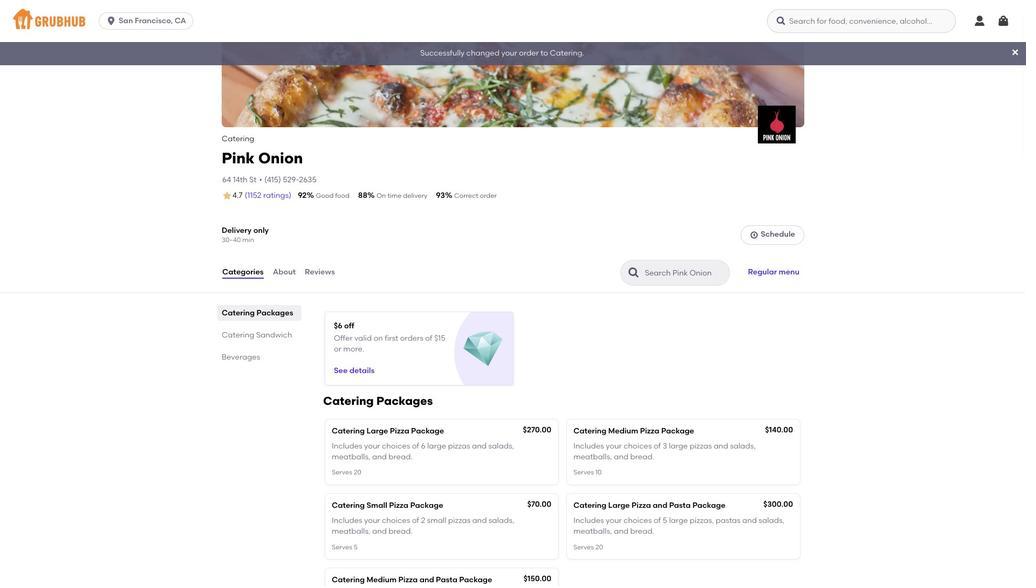 Task type: locate. For each thing, give the bounding box(es) containing it.
choices for 5
[[624, 517, 652, 526]]

bread.
[[389, 453, 413, 462], [631, 453, 655, 462], [389, 528, 413, 537], [631, 528, 655, 537]]

your for includes your choices of 6 large pizzas and salads, meatballs, and bread.
[[364, 442, 380, 451]]

salads, for includes your choices of 2 small pizzas and salads, meatballs, and bread.
[[489, 517, 515, 526]]

serves 20 for includes your choices of 5 large pizzas, pastas and salads, meatballs, and bread.
[[574, 544, 603, 552]]

of inside 'includes your choices of 5 large pizzas, pastas and salads, meatballs, and bread.'
[[654, 517, 661, 526]]

svg image
[[974, 15, 987, 28], [106, 16, 117, 26], [776, 16, 787, 26], [751, 231, 759, 239]]

details
[[350, 367, 375, 376]]

1 horizontal spatial packages
[[377, 394, 433, 408]]

of left the 3
[[654, 442, 661, 451]]

pizzas,
[[690, 517, 714, 526]]

ratings)
[[263, 191, 292, 200]]

0 vertical spatial large
[[367, 427, 388, 436]]

meatballs, inside includes your choices of 2 small pizzas and salads, meatballs, and bread.
[[332, 528, 371, 537]]

san
[[119, 16, 133, 25]]

0 horizontal spatial catering packages
[[222, 309, 293, 318]]

off
[[344, 322, 355, 331]]

bread. inside includes your choices of 3 large pizzas and salads, meatballs, and bread.
[[631, 453, 655, 462]]

your down catering medium pizza package
[[606, 442, 622, 451]]

pizzas right the small
[[449, 517, 471, 526]]

large
[[428, 442, 447, 451], [669, 442, 688, 451], [669, 517, 688, 526]]

about button
[[272, 254, 296, 292]]

save this restaurant button
[[753, 1, 773, 21]]

your inside 'includes your choices of 5 large pizzas, pastas and salads, meatballs, and bread.'
[[606, 517, 622, 526]]

your down catering large pizza and pasta package
[[606, 517, 622, 526]]

salads, inside includes your choices of 3 large pizzas and salads, meatballs, and bread.
[[731, 442, 756, 451]]

medium for package
[[609, 427, 639, 436]]

and
[[472, 442, 487, 451], [714, 442, 729, 451], [372, 453, 387, 462], [614, 453, 629, 462], [653, 501, 668, 511], [473, 517, 487, 526], [743, 517, 757, 526], [372, 528, 387, 537], [614, 528, 629, 537], [420, 576, 434, 585]]

order left to
[[519, 49, 539, 58]]

large inside the includes your choices of 6 large pizzas and salads, meatballs, and bread.
[[428, 442, 447, 451]]

pasta for catering large pizza and pasta package
[[670, 501, 691, 511]]

0 horizontal spatial large
[[367, 427, 388, 436]]

1 vertical spatial pasta
[[436, 576, 458, 585]]

0 horizontal spatial medium
[[367, 576, 397, 585]]

meatballs, for includes your choices of 3 large pizzas and salads, meatballs, and bread.
[[574, 453, 613, 462]]

salads, inside 'includes your choices of 5 large pizzas, pastas and salads, meatballs, and bread.'
[[759, 517, 785, 526]]

20
[[354, 469, 362, 477], [596, 544, 603, 552]]

salads, inside includes your choices of 2 small pizzas and salads, meatballs, and bread.
[[489, 517, 515, 526]]

of left 6
[[412, 442, 420, 451]]

successfully changed your order to catering.
[[420, 49, 585, 58]]

1 horizontal spatial order
[[519, 49, 539, 58]]

1 vertical spatial 20
[[596, 544, 603, 552]]

catering packages up catering sandwich
[[222, 309, 293, 318]]

beverages
[[222, 353, 260, 362]]

1 vertical spatial large
[[609, 501, 630, 511]]

salads, inside the includes your choices of 6 large pizzas and salads, meatballs, and bread.
[[489, 442, 515, 451]]

of down catering large pizza and pasta package
[[654, 517, 661, 526]]

of inside '$6 off offer valid on first orders of $15 or more.'
[[425, 334, 433, 343]]

of left 2
[[412, 517, 420, 526]]

on time delivery
[[377, 192, 428, 200]]

choices down catering medium pizza package
[[624, 442, 652, 451]]

1 horizontal spatial serves 20
[[574, 544, 603, 552]]

reviews button
[[305, 254, 336, 292]]

order right correct
[[480, 192, 497, 200]]

64 14th st button
[[222, 174, 257, 186]]

bread. down 'catering large pizza package'
[[389, 453, 413, 462]]

pizzas for catering large pizza package
[[448, 442, 471, 451]]

packages up 'sandwich'
[[257, 309, 293, 318]]

•
[[259, 175, 262, 185]]

of inside the includes your choices of 6 large pizzas and salads, meatballs, and bread.
[[412, 442, 420, 451]]

(415) 529-2635 button
[[265, 175, 317, 186]]

includes inside 'includes your choices of 5 large pizzas, pastas and salads, meatballs, and bread.'
[[574, 517, 604, 526]]

1 vertical spatial serves 20
[[574, 544, 603, 552]]

bread. inside the includes your choices of 6 large pizzas and salads, meatballs, and bread.
[[389, 453, 413, 462]]

1 horizontal spatial medium
[[609, 427, 639, 436]]

your inside the includes your choices of 6 large pizzas and salads, meatballs, and bread.
[[364, 442, 380, 451]]

0 horizontal spatial 5
[[354, 544, 358, 552]]

serves for includes your choices of 3 large pizzas and salads, meatballs, and bread.
[[574, 469, 594, 477]]

1 vertical spatial 5
[[354, 544, 358, 552]]

choices down 'catering large pizza package'
[[382, 442, 410, 451]]

pizza for 5
[[632, 501, 651, 511]]

bread. for 6
[[389, 453, 413, 462]]

svg image inside san francisco, ca button
[[106, 16, 117, 26]]

bread. inside 'includes your choices of 5 large pizzas, pastas and salads, meatballs, and bread.'
[[631, 528, 655, 537]]

pizzas inside the includes your choices of 6 large pizzas and salads, meatballs, and bread.
[[448, 442, 471, 451]]

includes inside the includes your choices of 6 large pizzas and salads, meatballs, and bread.
[[332, 442, 363, 451]]

1 horizontal spatial 20
[[596, 544, 603, 552]]

choices down catering large pizza and pasta package
[[624, 517, 652, 526]]

meatballs,
[[332, 453, 371, 462], [574, 453, 613, 462], [332, 528, 371, 537], [574, 528, 613, 537]]

1 horizontal spatial svg image
[[1012, 48, 1020, 57]]

bread. down catering small pizza package
[[389, 528, 413, 537]]

includes
[[332, 442, 363, 451], [574, 442, 604, 451], [332, 517, 363, 526], [574, 517, 604, 526]]

6
[[421, 442, 426, 451]]

schedule button
[[741, 225, 805, 245]]

1 horizontal spatial large
[[609, 501, 630, 511]]

order
[[519, 49, 539, 58], [480, 192, 497, 200]]

(1152 ratings)
[[245, 191, 292, 200]]

large for 6
[[428, 442, 447, 451]]

min
[[243, 237, 254, 244]]

5 inside 'includes your choices of 5 large pizzas, pastas and salads, meatballs, and bread.'
[[663, 517, 668, 526]]

includes down "serves 10"
[[574, 517, 604, 526]]

large inside includes your choices of 3 large pizzas and salads, meatballs, and bread.
[[669, 442, 688, 451]]

packages up 'catering large pizza package'
[[377, 394, 433, 408]]

0 horizontal spatial order
[[480, 192, 497, 200]]

includes up "serves 10"
[[574, 442, 604, 451]]

of left $15
[[425, 334, 433, 343]]

salads, for includes your choices of 3 large pizzas and salads, meatballs, and bread.
[[731, 442, 756, 451]]

catering for $150.00
[[332, 576, 365, 585]]

serves
[[332, 469, 352, 477], [574, 469, 594, 477], [332, 544, 352, 552], [574, 544, 594, 552]]

save this restaurant image
[[756, 4, 769, 17]]

good
[[316, 192, 334, 200]]

your inside includes your choices of 2 small pizzas and salads, meatballs, and bread.
[[364, 517, 380, 526]]

package
[[411, 427, 444, 436], [662, 427, 695, 436], [411, 501, 444, 511], [693, 501, 726, 511], [460, 576, 493, 585]]

of inside includes your choices of 3 large pizzas and salads, meatballs, and bread.
[[654, 442, 661, 451]]

pasta for catering medium pizza and pasta package
[[436, 576, 458, 585]]

1 vertical spatial svg image
[[1012, 48, 1020, 57]]

0 vertical spatial svg image
[[998, 15, 1011, 28]]

bread. inside includes your choices of 2 small pizzas and salads, meatballs, and bread.
[[389, 528, 413, 537]]

large for and
[[367, 427, 388, 436]]

meatballs, inside the includes your choices of 6 large pizzas and salads, meatballs, and bread.
[[332, 453, 371, 462]]

pizzas for catering medium pizza package
[[690, 442, 712, 451]]

catering packages
[[222, 309, 293, 318], [323, 394, 433, 408]]

includes down 'catering large pizza package'
[[332, 442, 363, 451]]

svg image inside the schedule button
[[751, 231, 759, 239]]

your down 'catering large pizza package'
[[364, 442, 380, 451]]

0 horizontal spatial pasta
[[436, 576, 458, 585]]

pizzas
[[448, 442, 471, 451], [690, 442, 712, 451], [449, 517, 471, 526]]

catering medium pizza and pasta package
[[332, 576, 493, 585]]

your inside includes your choices of 3 large pizzas and salads, meatballs, and bread.
[[606, 442, 622, 451]]

0 horizontal spatial svg image
[[998, 15, 1011, 28]]

choices inside the includes your choices of 6 large pizzas and salads, meatballs, and bread.
[[382, 442, 410, 451]]

pizza for 3
[[640, 427, 660, 436]]

1 horizontal spatial 5
[[663, 517, 668, 526]]

includes inside includes your choices of 2 small pizzas and salads, meatballs, and bread.
[[332, 517, 363, 526]]

of inside includes your choices of 2 small pizzas and salads, meatballs, and bread.
[[412, 517, 420, 526]]

choices down catering small pizza package
[[382, 517, 410, 526]]

large
[[367, 427, 388, 436], [609, 501, 630, 511]]

choices inside 'includes your choices of 5 large pizzas, pastas and salads, meatballs, and bread.'
[[624, 517, 652, 526]]

0 vertical spatial serves 20
[[332, 469, 362, 477]]

pasta
[[670, 501, 691, 511], [436, 576, 458, 585]]

svg image inside main navigation navigation
[[998, 15, 1011, 28]]

1 vertical spatial catering packages
[[323, 394, 433, 408]]

star icon image
[[222, 191, 233, 202]]

$300.00
[[764, 500, 794, 509]]

your down small
[[364, 517, 380, 526]]

large inside 'includes your choices of 5 large pizzas, pastas and salads, meatballs, and bread.'
[[669, 517, 688, 526]]

pizza for 2
[[389, 501, 409, 511]]

5 down catering large pizza and pasta package
[[663, 517, 668, 526]]

14th
[[233, 175, 248, 185]]

0 vertical spatial 20
[[354, 469, 362, 477]]

1 vertical spatial order
[[480, 192, 497, 200]]

$270.00
[[523, 426, 552, 435]]

0 vertical spatial packages
[[257, 309, 293, 318]]

pizzas inside includes your choices of 3 large pizzas and salads, meatballs, and bread.
[[690, 442, 712, 451]]

1 horizontal spatial pasta
[[670, 501, 691, 511]]

regular
[[748, 268, 777, 277]]

salads,
[[489, 442, 515, 451], [731, 442, 756, 451], [489, 517, 515, 526], [759, 517, 785, 526]]

large right 6
[[428, 442, 447, 451]]

your
[[502, 49, 518, 58], [364, 442, 380, 451], [606, 442, 622, 451], [364, 517, 380, 526], [606, 517, 622, 526]]

bread. for 2
[[389, 528, 413, 537]]

meatballs, inside includes your choices of 3 large pizzas and salads, meatballs, and bread.
[[574, 453, 613, 462]]

large left pizzas,
[[669, 517, 688, 526]]

pizzas right 6
[[448, 442, 471, 451]]

0 vertical spatial pasta
[[670, 501, 691, 511]]

delivery only 30–40 min
[[222, 226, 269, 244]]

share icon image
[[780, 4, 793, 17]]

0 vertical spatial order
[[519, 49, 539, 58]]

pizzas right the 3
[[690, 442, 712, 451]]

pizza
[[390, 427, 410, 436], [640, 427, 660, 436], [389, 501, 409, 511], [632, 501, 651, 511], [399, 576, 418, 585]]

correct order
[[454, 192, 497, 200]]

large for meatballs,
[[609, 501, 630, 511]]

svg image
[[998, 15, 1011, 28], [1012, 48, 1020, 57]]

0 horizontal spatial 20
[[354, 469, 362, 477]]

0 horizontal spatial serves 20
[[332, 469, 362, 477]]

see details button
[[334, 362, 375, 381]]

includes for includes your choices of 2 small pizzas and salads, meatballs, and bread.
[[332, 517, 363, 526]]

includes inside includes your choices of 3 large pizzas and salads, meatballs, and bread.
[[574, 442, 604, 451]]

$15
[[435, 334, 446, 343]]

bread. down catering medium pizza package
[[631, 453, 655, 462]]

sandwich
[[256, 331, 292, 340]]

packages
[[257, 309, 293, 318], [377, 394, 433, 408]]

5 down catering small pizza package
[[354, 544, 358, 552]]

pizzas inside includes your choices of 2 small pizzas and salads, meatballs, and bread.
[[449, 517, 471, 526]]

offer
[[334, 334, 353, 343]]

serves 20
[[332, 469, 362, 477], [574, 544, 603, 552]]

onion
[[258, 149, 303, 168]]

pizza for 6
[[390, 427, 410, 436]]

to
[[541, 49, 548, 58]]

includes up serves 5
[[332, 517, 363, 526]]

$70.00
[[528, 500, 552, 509]]

20 for and
[[354, 469, 362, 477]]

catering packages up 'catering large pizza package'
[[323, 394, 433, 408]]

1 vertical spatial medium
[[367, 576, 397, 585]]

2635
[[299, 175, 317, 185]]

first
[[385, 334, 399, 343]]

$6 off offer valid on first orders of $15 or more.
[[334, 322, 446, 354]]

choices inside includes your choices of 3 large pizzas and salads, meatballs, and bread.
[[624, 442, 652, 451]]

choices
[[382, 442, 410, 451], [624, 442, 652, 451], [382, 517, 410, 526], [624, 517, 652, 526]]

0 vertical spatial 5
[[663, 517, 668, 526]]

(1152
[[245, 191, 262, 200]]

5
[[663, 517, 668, 526], [354, 544, 358, 552]]

categories
[[222, 268, 264, 277]]

large right the 3
[[669, 442, 688, 451]]

salads, for includes your choices of 6 large pizzas and salads, meatballs, and bread.
[[489, 442, 515, 451]]

correct
[[454, 192, 479, 200]]

0 vertical spatial medium
[[609, 427, 639, 436]]

bread. down catering large pizza and pasta package
[[631, 528, 655, 537]]

catering sandwich
[[222, 331, 292, 340]]

choices inside includes your choices of 2 small pizzas and salads, meatballs, and bread.
[[382, 517, 410, 526]]

large for 3
[[669, 442, 688, 451]]



Task type: vqa. For each thing, say whether or not it's contained in the screenshot.
catering packages to the top
yes



Task type: describe. For each thing, give the bounding box(es) containing it.
catering large pizza and pasta package
[[574, 501, 726, 511]]

ca
[[175, 16, 186, 25]]

bread. for 3
[[631, 453, 655, 462]]

catering.
[[550, 49, 585, 58]]

search icon image
[[628, 266, 641, 279]]

pastas
[[716, 517, 741, 526]]

0 vertical spatial catering packages
[[222, 309, 293, 318]]

includes your choices of 6 large pizzas and salads, meatballs, and bread.
[[332, 442, 515, 462]]

catering for includes your choices of 3 large pizzas and salads, meatballs, and bread.
[[574, 427, 607, 436]]

3
[[663, 442, 668, 451]]

$150.00
[[524, 575, 552, 584]]

meatballs, for includes your choices of 6 large pizzas and salads, meatballs, and bread.
[[332, 453, 371, 462]]

64
[[222, 175, 231, 185]]

of for includes your choices of 6 large pizzas and salads, meatballs, and bread.
[[412, 442, 420, 451]]

serves 10
[[574, 469, 602, 477]]

reviews
[[305, 268, 335, 277]]

pink onion logo image
[[758, 106, 796, 144]]

categories button
[[222, 254, 264, 292]]

$140.00
[[766, 426, 794, 435]]

meatballs, for includes your choices of 2 small pizzas and salads, meatballs, and bread.
[[332, 528, 371, 537]]

Search for food, convenience, alcohol... search field
[[768, 9, 957, 33]]

your for includes your choices of 3 large pizzas and salads, meatballs, and bread.
[[606, 442, 622, 451]]

serves for includes your choices of 5 large pizzas, pastas and salads, meatballs, and bread.
[[574, 544, 594, 552]]

catering for catering sandwich
[[222, 309, 255, 318]]

includes your choices of 2 small pizzas and salads, meatballs, and bread.
[[332, 517, 515, 537]]

large for 5
[[669, 517, 688, 526]]

package for 6
[[411, 427, 444, 436]]

delivery
[[403, 192, 428, 200]]

only
[[254, 226, 269, 235]]

20 for meatballs,
[[596, 544, 603, 552]]

includes for includes your choices of 6 large pizzas and salads, meatballs, and bread.
[[332, 442, 363, 451]]

changed
[[467, 49, 500, 58]]

francisco,
[[135, 16, 173, 25]]

serves 20 for includes your choices of 6 large pizzas and salads, meatballs, and bread.
[[332, 469, 362, 477]]

food
[[335, 192, 350, 200]]

4.7
[[233, 191, 243, 200]]

orders
[[400, 334, 424, 343]]

2
[[421, 517, 426, 526]]

catering medium pizza package
[[574, 427, 695, 436]]

serves for includes your choices of 2 small pizzas and salads, meatballs, and bread.
[[332, 544, 352, 552]]

0 horizontal spatial packages
[[257, 309, 293, 318]]

of for includes your choices of 3 large pizzas and salads, meatballs, and bread.
[[654, 442, 661, 451]]

on
[[377, 192, 386, 200]]

pink onion
[[222, 149, 303, 168]]

your right changed
[[502, 49, 518, 58]]

valid
[[355, 334, 372, 343]]

88
[[358, 191, 368, 200]]

choices for 3
[[624, 442, 652, 451]]

delivery
[[222, 226, 252, 235]]

main navigation navigation
[[0, 0, 1027, 42]]

san francisco, ca button
[[99, 12, 198, 30]]

your for includes your choices of 2 small pizzas and salads, meatballs, and bread.
[[364, 517, 380, 526]]

time
[[388, 192, 402, 200]]

promo image
[[464, 330, 503, 369]]

small
[[367, 501, 388, 511]]

your for includes your choices of 5 large pizzas, pastas and salads, meatballs, and bread.
[[606, 517, 622, 526]]

pink
[[222, 149, 255, 168]]

medium for and
[[367, 576, 397, 585]]

of for includes your choices of 5 large pizzas, pastas and salads, meatballs, and bread.
[[654, 517, 661, 526]]

catering for includes your choices of 5 large pizzas, pastas and salads, meatballs, and bread.
[[574, 501, 607, 511]]

package for 3
[[662, 427, 695, 436]]

serves for includes your choices of 6 large pizzas and salads, meatballs, and bread.
[[332, 469, 352, 477]]

regular menu
[[748, 268, 800, 277]]

1 horizontal spatial catering packages
[[323, 394, 433, 408]]

schedule
[[761, 230, 796, 239]]

or
[[334, 345, 342, 354]]

64 14th st • (415) 529-2635
[[222, 175, 317, 185]]

small
[[427, 517, 447, 526]]

10
[[596, 469, 602, 477]]

includes your choices of 3 large pizzas and salads, meatballs, and bread.
[[574, 442, 756, 462]]

regular menu button
[[744, 261, 805, 285]]

catering for includes your choices of 2 small pizzas and salads, meatballs, and bread.
[[332, 501, 365, 511]]

catering for includes your choices of 6 large pizzas and salads, meatballs, and bread.
[[332, 427, 365, 436]]

of for includes your choices of 2 small pizzas and salads, meatballs, and bread.
[[412, 517, 420, 526]]

92
[[298, 191, 307, 200]]

1 vertical spatial packages
[[377, 394, 433, 408]]

choices for 2
[[382, 517, 410, 526]]

includes for includes your choices of 3 large pizzas and salads, meatballs, and bread.
[[574, 442, 604, 451]]

pizzas for catering small pizza package
[[449, 517, 471, 526]]

includes for includes your choices of 5 large pizzas, pastas and salads, meatballs, and bread.
[[574, 517, 604, 526]]

menu
[[779, 268, 800, 277]]

st
[[249, 175, 257, 185]]

san francisco, ca
[[119, 16, 186, 25]]

30–40
[[222, 237, 241, 244]]

includes your choices of 5 large pizzas, pastas and salads, meatballs, and bread.
[[574, 517, 785, 537]]

choices for 6
[[382, 442, 410, 451]]

serves 5
[[332, 544, 358, 552]]

Search Pink Onion search field
[[644, 268, 727, 278]]

good food
[[316, 192, 350, 200]]

catering large pizza package
[[332, 427, 444, 436]]

$6
[[334, 322, 343, 331]]

about
[[273, 268, 296, 277]]

529-
[[283, 175, 299, 185]]

on
[[374, 334, 383, 343]]

successfully
[[420, 49, 465, 58]]

more.
[[343, 345, 365, 354]]

catering small pizza package
[[332, 501, 444, 511]]

(415)
[[265, 175, 281, 185]]

93
[[436, 191, 445, 200]]

package for 2
[[411, 501, 444, 511]]

see details
[[334, 367, 375, 376]]

see
[[334, 367, 348, 376]]

meatballs, inside 'includes your choices of 5 large pizzas, pastas and salads, meatballs, and bread.'
[[574, 528, 613, 537]]



